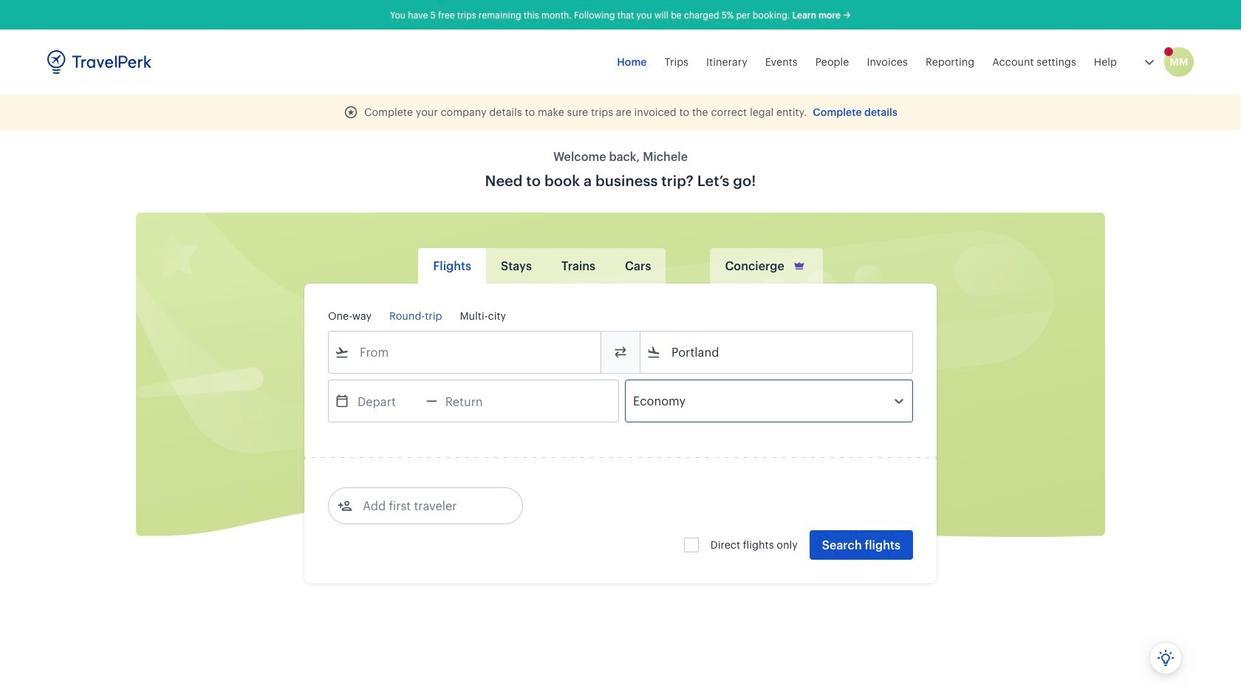 Task type: describe. For each thing, give the bounding box(es) containing it.
Add first traveler search field
[[352, 494, 506, 518]]

Depart text field
[[349, 380, 426, 422]]



Task type: vqa. For each thing, say whether or not it's contained in the screenshot.
add traveler SEARCH FIELD
no



Task type: locate. For each thing, give the bounding box(es) containing it.
Return text field
[[437, 380, 514, 422]]

To search field
[[661, 341, 893, 364]]

From search field
[[349, 341, 581, 364]]



